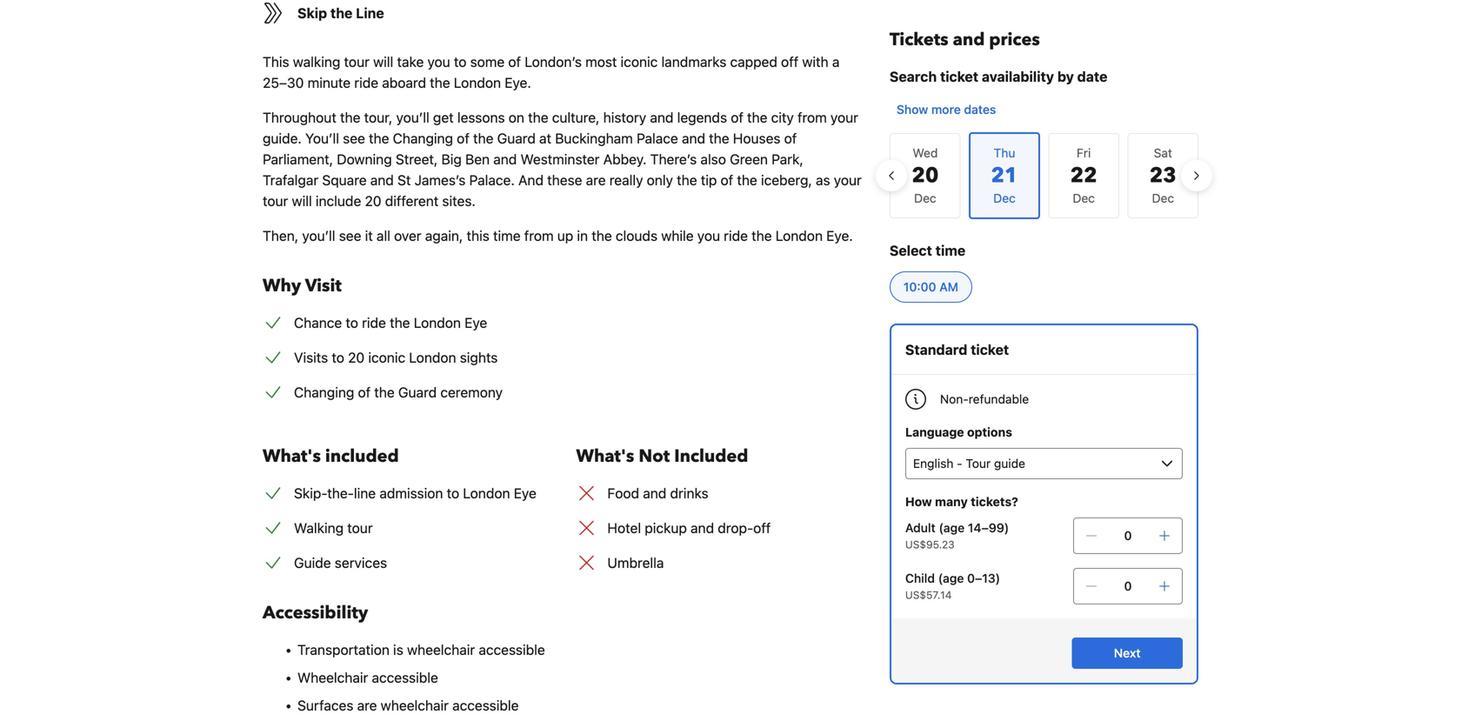 Task type: vqa. For each thing, say whether or not it's contained in the screenshot.
before December 16, 2023
no



Task type: locate. For each thing, give the bounding box(es) containing it.
you'll
[[396, 109, 430, 126], [302, 228, 336, 244]]

3 dec from the left
[[1153, 191, 1175, 205]]

changing up street,
[[393, 130, 453, 147]]

drinks
[[671, 485, 709, 502]]

london down iceberg,
[[776, 228, 823, 244]]

0 vertical spatial you
[[428, 54, 451, 70]]

skip
[[298, 5, 327, 21]]

eye. down as
[[827, 228, 853, 244]]

20 right the include
[[365, 193, 382, 209]]

1 horizontal spatial you'll
[[396, 109, 430, 126]]

your right as
[[834, 172, 862, 188]]

1 horizontal spatial dec
[[1073, 191, 1096, 205]]

the down visits to 20 iconic london sights
[[374, 384, 395, 401]]

dec down 23
[[1153, 191, 1175, 205]]

1 horizontal spatial off
[[782, 54, 799, 70]]

1 horizontal spatial time
[[936, 242, 966, 259]]

why visit
[[263, 274, 342, 298]]

0 vertical spatial accessible
[[479, 642, 545, 658]]

tour up 'minute'
[[344, 54, 370, 70]]

ticket
[[941, 68, 979, 85], [971, 342, 1010, 358]]

from
[[798, 109, 827, 126], [525, 228, 554, 244]]

guard down visits to 20 iconic london sights
[[398, 384, 437, 401]]

dec down the wed
[[915, 191, 937, 205]]

what's not included
[[576, 445, 749, 469]]

1 horizontal spatial what's
[[576, 445, 635, 469]]

westminster
[[521, 151, 600, 168]]

20 down the wed
[[912, 161, 939, 190]]

ceremony
[[441, 384, 503, 401]]

1 vertical spatial you'll
[[302, 228, 336, 244]]

0 vertical spatial 20
[[912, 161, 939, 190]]

london down some
[[454, 74, 501, 91]]

1 vertical spatial wheelchair
[[381, 697, 449, 714]]

1 horizontal spatial eye.
[[827, 228, 853, 244]]

to left some
[[454, 54, 467, 70]]

0 horizontal spatial dec
[[915, 191, 937, 205]]

of right some
[[509, 54, 521, 70]]

what's up skip-
[[263, 445, 321, 469]]

2 horizontal spatial dec
[[1153, 191, 1175, 205]]

you'll right then, on the top of the page
[[302, 228, 336, 244]]

1 horizontal spatial will
[[373, 54, 394, 70]]

wed
[[913, 146, 938, 160]]

1 horizontal spatial changing
[[393, 130, 453, 147]]

wed 20 dec
[[912, 146, 939, 205]]

what's up food at left bottom
[[576, 445, 635, 469]]

next
[[1115, 646, 1141, 660]]

1 horizontal spatial eye
[[514, 485, 537, 502]]

this
[[467, 228, 490, 244]]

culture,
[[552, 109, 600, 126]]

2 what's from the left
[[576, 445, 635, 469]]

0 vertical spatial you'll
[[396, 109, 430, 126]]

fri
[[1077, 146, 1092, 160]]

(age up us$57.14
[[939, 571, 965, 586]]

ride up tour, on the top left
[[354, 74, 379, 91]]

1 horizontal spatial you
[[698, 228, 721, 244]]

iconic
[[621, 54, 658, 70], [368, 349, 406, 366]]

1 vertical spatial 20
[[365, 193, 382, 209]]

0 vertical spatial ride
[[354, 74, 379, 91]]

dec inside 'wed 20 dec'
[[915, 191, 937, 205]]

2 vertical spatial accessible
[[453, 697, 519, 714]]

1 horizontal spatial iconic
[[621, 54, 658, 70]]

are
[[586, 172, 606, 188], [357, 697, 377, 714]]

1 vertical spatial eye.
[[827, 228, 853, 244]]

20 right visits
[[348, 349, 365, 366]]

0 horizontal spatial you'll
[[302, 228, 336, 244]]

dec for 23
[[1153, 191, 1175, 205]]

2 vertical spatial ride
[[362, 315, 386, 331]]

0 vertical spatial off
[[782, 54, 799, 70]]

you right the take at the left
[[428, 54, 451, 70]]

0 vertical spatial changing
[[393, 130, 453, 147]]

iconic right most
[[621, 54, 658, 70]]

not
[[639, 445, 670, 469]]

1 dec from the left
[[915, 191, 937, 205]]

0 vertical spatial see
[[343, 130, 365, 147]]

0 vertical spatial tour
[[344, 54, 370, 70]]

green
[[730, 151, 768, 168]]

changing inside throughout the tour, you'll get lessons on the culture, history and legends of the city from your guide. you'll see the changing of the guard at buckingham palace and the houses of parliament, downing street, big ben and westminster abbey. there's also green park, trafalgar square and st james's palace. and these are really only the tip of the iceberg, as your tour will include 20 different sites.
[[393, 130, 453, 147]]

eye. inside this walking tour will take you to some of london's most iconic landmarks capped off with a 25–30 minute ride aboard the london eye.
[[505, 74, 532, 91]]

minute
[[308, 74, 351, 91]]

ticket up 'non-refundable'
[[971, 342, 1010, 358]]

accessible for is
[[479, 642, 545, 658]]

0 horizontal spatial iconic
[[368, 349, 406, 366]]

are left 'really'
[[586, 172, 606, 188]]

1 vertical spatial changing
[[294, 384, 354, 401]]

visits to 20 iconic london sights
[[294, 349, 498, 366]]

(age inside adult (age 14–99) us$95.23
[[939, 521, 965, 535]]

0 vertical spatial from
[[798, 109, 827, 126]]

tour
[[344, 54, 370, 70], [263, 193, 288, 209], [347, 520, 373, 536]]

1 horizontal spatial guard
[[497, 130, 536, 147]]

dec inside fri 22 dec
[[1073, 191, 1096, 205]]

only
[[647, 172, 674, 188]]

region
[[876, 125, 1213, 226]]

0 horizontal spatial are
[[357, 697, 377, 714]]

your
[[831, 109, 859, 126], [834, 172, 862, 188]]

see inside throughout the tour, you'll get lessons on the culture, history and legends of the city from your guide. you'll see the changing of the guard at buckingham palace and the houses of parliament, downing street, big ben and westminster abbey. there's also green park, trafalgar square and st james's palace. and these are really only the tip of the iceberg, as your tour will include 20 different sites.
[[343, 130, 365, 147]]

tour inside this walking tour will take you to some of london's most iconic landmarks capped off with a 25–30 minute ride aboard the london eye.
[[344, 54, 370, 70]]

22
[[1071, 161, 1098, 190]]

0 horizontal spatial changing
[[294, 384, 354, 401]]

see left it
[[339, 228, 362, 244]]

1 what's from the left
[[263, 445, 321, 469]]

guard
[[497, 130, 536, 147], [398, 384, 437, 401]]

0 horizontal spatial guard
[[398, 384, 437, 401]]

0 horizontal spatial off
[[754, 520, 771, 536]]

skip-
[[294, 485, 327, 502]]

are inside throughout the tour, you'll get lessons on the culture, history and legends of the city from your guide. you'll see the changing of the guard at buckingham palace and the houses of parliament, downing street, big ben and westminster abbey. there's also green park, trafalgar square and st james's palace. and these are really only the tip of the iceberg, as your tour will include 20 different sites.
[[586, 172, 606, 188]]

ticket for standard
[[971, 342, 1010, 358]]

refundable
[[969, 392, 1030, 406]]

ride right 'while' in the left of the page
[[724, 228, 748, 244]]

square
[[322, 172, 367, 188]]

of up big
[[457, 130, 470, 147]]

from right city
[[798, 109, 827, 126]]

show more dates
[[897, 102, 997, 117]]

you right 'while' in the left of the page
[[698, 228, 721, 244]]

you'll left get
[[396, 109, 430, 126]]

hotel
[[608, 520, 641, 536]]

is
[[393, 642, 404, 658]]

food and drinks
[[608, 485, 709, 502]]

off
[[782, 54, 799, 70], [754, 520, 771, 536]]

the down lessons
[[473, 130, 494, 147]]

2 0 from the top
[[1125, 579, 1133, 593]]

will down 'trafalgar'
[[292, 193, 312, 209]]

0 vertical spatial will
[[373, 54, 394, 70]]

0 horizontal spatial what's
[[263, 445, 321, 469]]

drop-
[[718, 520, 754, 536]]

25–30
[[263, 74, 304, 91]]

0 vertical spatial are
[[586, 172, 606, 188]]

1 vertical spatial (age
[[939, 571, 965, 586]]

services
[[335, 555, 387, 571]]

are down wheelchair accessible
[[357, 697, 377, 714]]

why
[[263, 274, 301, 298]]

(age inside child (age 0–13) us$57.14
[[939, 571, 965, 586]]

0 horizontal spatial time
[[493, 228, 521, 244]]

and left prices
[[953, 28, 985, 52]]

the left line
[[331, 5, 353, 21]]

0 vertical spatial your
[[831, 109, 859, 126]]

sights
[[460, 349, 498, 366]]

ben
[[466, 151, 490, 168]]

time
[[493, 228, 521, 244], [936, 242, 966, 259]]

the up get
[[430, 74, 450, 91]]

1 vertical spatial ride
[[724, 228, 748, 244]]

see
[[343, 130, 365, 147], [339, 228, 362, 244]]

time up "am"
[[936, 242, 966, 259]]

your down a
[[831, 109, 859, 126]]

to inside this walking tour will take you to some of london's most iconic landmarks capped off with a 25–30 minute ride aboard the london eye.
[[454, 54, 467, 70]]

food
[[608, 485, 640, 502]]

0 horizontal spatial you
[[428, 54, 451, 70]]

0 vertical spatial (age
[[939, 521, 965, 535]]

to right chance
[[346, 315, 358, 331]]

0 vertical spatial eye
[[465, 315, 488, 331]]

the
[[331, 5, 353, 21], [430, 74, 450, 91], [340, 109, 361, 126], [528, 109, 549, 126], [748, 109, 768, 126], [369, 130, 389, 147], [473, 130, 494, 147], [709, 130, 730, 147], [677, 172, 698, 188], [737, 172, 758, 188], [592, 228, 612, 244], [752, 228, 772, 244], [390, 315, 410, 331], [374, 384, 395, 401]]

0 horizontal spatial eye.
[[505, 74, 532, 91]]

0 vertical spatial iconic
[[621, 54, 658, 70]]

throughout
[[263, 109, 337, 126]]

0 vertical spatial 0
[[1125, 529, 1133, 543]]

guide.
[[263, 130, 302, 147]]

then,
[[263, 228, 299, 244]]

1 vertical spatial accessible
[[372, 670, 438, 686]]

child (age 0–13) us$57.14
[[906, 571, 1001, 601]]

wheelchair for is
[[407, 642, 475, 658]]

changing down visits
[[294, 384, 354, 401]]

you inside this walking tour will take you to some of london's most iconic landmarks capped off with a 25–30 minute ride aboard the london eye.
[[428, 54, 451, 70]]

guard down on
[[497, 130, 536, 147]]

and
[[519, 172, 544, 188]]

you
[[428, 54, 451, 70], [698, 228, 721, 244]]

0 horizontal spatial will
[[292, 193, 312, 209]]

(age down many
[[939, 521, 965, 535]]

to right visits
[[332, 349, 345, 366]]

wheelchair
[[407, 642, 475, 658], [381, 697, 449, 714]]

1 vertical spatial ticket
[[971, 342, 1010, 358]]

time right this
[[493, 228, 521, 244]]

0 vertical spatial wheelchair
[[407, 642, 475, 658]]

1 horizontal spatial are
[[586, 172, 606, 188]]

1 vertical spatial see
[[339, 228, 362, 244]]

capped
[[731, 54, 778, 70]]

1 vertical spatial from
[[525, 228, 554, 244]]

tour down 'trafalgar'
[[263, 193, 288, 209]]

23
[[1150, 161, 1177, 190]]

dec inside sat 23 dec
[[1153, 191, 1175, 205]]

really
[[610, 172, 644, 188]]

from left up
[[525, 228, 554, 244]]

the inside this walking tour will take you to some of london's most iconic landmarks capped off with a 25–30 minute ride aboard the london eye.
[[430, 74, 450, 91]]

iceberg,
[[761, 172, 813, 188]]

options
[[968, 425, 1013, 439]]

tickets?
[[971, 495, 1019, 509]]

1 vertical spatial are
[[357, 697, 377, 714]]

the left tip
[[677, 172, 698, 188]]

1 vertical spatial guard
[[398, 384, 437, 401]]

of up houses
[[731, 109, 744, 126]]

of inside this walking tour will take you to some of london's most iconic landmarks capped off with a 25–30 minute ride aboard the london eye.
[[509, 54, 521, 70]]

and up the palace.
[[494, 151, 517, 168]]

iconic down chance to ride the london eye
[[368, 349, 406, 366]]

1 vertical spatial 0
[[1125, 579, 1133, 593]]

sites.
[[442, 193, 476, 209]]

included
[[675, 445, 749, 469]]

ride up visits to 20 iconic london sights
[[362, 315, 386, 331]]

the up also
[[709, 130, 730, 147]]

london right admission
[[463, 485, 510, 502]]

iconic inside this walking tour will take you to some of london's most iconic landmarks capped off with a 25–30 minute ride aboard the london eye.
[[621, 54, 658, 70]]

wheelchair down wheelchair accessible
[[381, 697, 449, 714]]

tour up services
[[347, 520, 373, 536]]

dec
[[915, 191, 937, 205], [1073, 191, 1096, 205], [1153, 191, 1175, 205]]

1 vertical spatial will
[[292, 193, 312, 209]]

1 0 from the top
[[1125, 529, 1133, 543]]

of up park,
[[785, 130, 797, 147]]

1 vertical spatial tour
[[263, 193, 288, 209]]

over
[[394, 228, 422, 244]]

0 vertical spatial eye.
[[505, 74, 532, 91]]

there's
[[651, 151, 697, 168]]

see up downing
[[343, 130, 365, 147]]

dec down 22
[[1073, 191, 1096, 205]]

language
[[906, 425, 965, 439]]

transportation
[[298, 642, 390, 658]]

clouds
[[616, 228, 658, 244]]

london up visits to 20 iconic london sights
[[414, 315, 461, 331]]

eye. up on
[[505, 74, 532, 91]]

surfaces
[[298, 697, 354, 714]]

0 vertical spatial ticket
[[941, 68, 979, 85]]

accessible for are
[[453, 697, 519, 714]]

wheelchair right is on the left bottom of page
[[407, 642, 475, 658]]

0
[[1125, 529, 1133, 543], [1125, 579, 1133, 593]]

eye
[[465, 315, 488, 331], [514, 485, 537, 502]]

will inside this walking tour will take you to some of london's most iconic landmarks capped off with a 25–30 minute ride aboard the london eye.
[[373, 54, 394, 70]]

tour,
[[364, 109, 393, 126]]

will left the take at the left
[[373, 54, 394, 70]]

legends
[[678, 109, 728, 126]]

0 vertical spatial guard
[[497, 130, 536, 147]]

changing
[[393, 130, 453, 147], [294, 384, 354, 401]]

child
[[906, 571, 935, 586]]

1 horizontal spatial from
[[798, 109, 827, 126]]

ticket up 'show more dates'
[[941, 68, 979, 85]]

included
[[325, 445, 399, 469]]

and left st
[[371, 172, 394, 188]]

0 horizontal spatial eye
[[465, 315, 488, 331]]

select
[[890, 242, 933, 259]]

2 dec from the left
[[1073, 191, 1096, 205]]

london inside this walking tour will take you to some of london's most iconic landmarks capped off with a 25–30 minute ride aboard the london eye.
[[454, 74, 501, 91]]



Task type: describe. For each thing, give the bounding box(es) containing it.
palace
[[637, 130, 679, 147]]

how many tickets?
[[906, 495, 1019, 509]]

big
[[442, 151, 462, 168]]

with
[[803, 54, 829, 70]]

language options
[[906, 425, 1013, 439]]

non-refundable
[[941, 392, 1030, 406]]

chance to ride the london eye
[[294, 315, 488, 331]]

line
[[356, 5, 384, 21]]

to right admission
[[447, 485, 460, 502]]

what's included
[[263, 445, 399, 469]]

parliament,
[[263, 151, 333, 168]]

while
[[662, 228, 694, 244]]

the down iceberg,
[[752, 228, 772, 244]]

downing
[[337, 151, 392, 168]]

how
[[906, 495, 933, 509]]

sat
[[1154, 146, 1173, 160]]

in
[[577, 228, 588, 244]]

am
[[940, 280, 959, 294]]

changing of the guard ceremony
[[294, 384, 503, 401]]

(age for adult
[[939, 521, 965, 535]]

accessibility
[[263, 601, 368, 625]]

chance
[[294, 315, 342, 331]]

1 vertical spatial off
[[754, 520, 771, 536]]

us$57.14
[[906, 589, 952, 601]]

the down tour, on the top left
[[369, 130, 389, 147]]

10:00
[[904, 280, 937, 294]]

1 vertical spatial your
[[834, 172, 862, 188]]

wheelchair for are
[[381, 697, 449, 714]]

14–99)
[[968, 521, 1010, 535]]

the right on
[[528, 109, 549, 126]]

fri 22 dec
[[1071, 146, 1098, 205]]

prices
[[990, 28, 1041, 52]]

skip the line
[[298, 5, 384, 21]]

sat 23 dec
[[1150, 146, 1177, 205]]

history
[[604, 109, 647, 126]]

the down green
[[737, 172, 758, 188]]

tickets and prices
[[890, 28, 1041, 52]]

james's
[[415, 172, 466, 188]]

dec for 22
[[1073, 191, 1096, 205]]

what's for what's included
[[263, 445, 321, 469]]

tip
[[701, 172, 717, 188]]

show
[[897, 102, 929, 117]]

this walking tour will take you to some of london's most iconic landmarks capped off with a 25–30 minute ride aboard the london eye.
[[263, 54, 840, 91]]

ticket for search
[[941, 68, 979, 85]]

search
[[890, 68, 937, 85]]

of down visits to 20 iconic london sights
[[358, 384, 371, 401]]

palace.
[[470, 172, 515, 188]]

1 vertical spatial you
[[698, 228, 721, 244]]

line
[[354, 485, 376, 502]]

what's for what's not included
[[576, 445, 635, 469]]

london's
[[525, 54, 582, 70]]

pickup
[[645, 520, 687, 536]]

the right in
[[592, 228, 612, 244]]

walking tour
[[294, 520, 373, 536]]

you'll inside throughout the tour, you'll get lessons on the culture, history and legends of the city from your guide. you'll see the changing of the guard at buckingham palace and the houses of parliament, downing street, big ben and westminster abbey. there's also green park, trafalgar square and st james's palace. and these are really only the tip of the iceberg, as your tour will include 20 different sites.
[[396, 109, 430, 126]]

1 vertical spatial eye
[[514, 485, 537, 502]]

0 for adult (age 14–99)
[[1125, 529, 1133, 543]]

tickets
[[890, 28, 949, 52]]

tour inside throughout the tour, you'll get lessons on the culture, history and legends of the city from your guide. you'll see the changing of the guard at buckingham palace and the houses of parliament, downing street, big ben and westminster abbey. there's also green park, trafalgar square and st james's palace. and these are really only the tip of the iceberg, as your tour will include 20 different sites.
[[263, 193, 288, 209]]

visits
[[294, 349, 328, 366]]

wheelchair
[[298, 670, 368, 686]]

the left tour, on the top left
[[340, 109, 361, 126]]

the up visits to 20 iconic london sights
[[390, 315, 410, 331]]

these
[[548, 172, 583, 188]]

0 for child (age 0–13)
[[1125, 579, 1133, 593]]

and down legends
[[682, 130, 706, 147]]

as
[[816, 172, 831, 188]]

houses
[[733, 130, 781, 147]]

visit
[[305, 274, 342, 298]]

0 horizontal spatial from
[[525, 228, 554, 244]]

skip-the-line admission to london eye
[[294, 485, 537, 502]]

of right tip
[[721, 172, 734, 188]]

20 inside throughout the tour, you'll get lessons on the culture, history and legends of the city from your guide. you'll see the changing of the guard at buckingham palace and the houses of parliament, downing street, big ben and westminster abbey. there's also green park, trafalgar square and st james's palace. and these are really only the tip of the iceberg, as your tour will include 20 different sites.
[[365, 193, 382, 209]]

2 vertical spatial tour
[[347, 520, 373, 536]]

2 vertical spatial 20
[[348, 349, 365, 366]]

get
[[433, 109, 454, 126]]

street,
[[396, 151, 438, 168]]

admission
[[380, 485, 443, 502]]

throughout the tour, you'll get lessons on the culture, history and legends of the city from your guide. you'll see the changing of the guard at buckingham palace and the houses of parliament, downing street, big ben and westminster abbey. there's also green park, trafalgar square and st james's palace. and these are really only the tip of the iceberg, as your tour will include 20 different sites.
[[263, 109, 862, 209]]

1 vertical spatial iconic
[[368, 349, 406, 366]]

region containing 20
[[876, 125, 1213, 226]]

(age for child
[[939, 571, 965, 586]]

transportation is wheelchair accessible
[[298, 642, 545, 658]]

standard ticket
[[906, 342, 1010, 358]]

availability
[[982, 68, 1055, 85]]

off inside this walking tour will take you to some of london's most iconic landmarks capped off with a 25–30 minute ride aboard the london eye.
[[782, 54, 799, 70]]

ride inside this walking tour will take you to some of london's most iconic landmarks capped off with a 25–30 minute ride aboard the london eye.
[[354, 74, 379, 91]]

surfaces are wheelchair accessible
[[298, 697, 519, 714]]

also
[[701, 151, 727, 168]]

buckingham
[[555, 130, 633, 147]]

dec for 20
[[915, 191, 937, 205]]

and up palace in the left of the page
[[650, 109, 674, 126]]

the up houses
[[748, 109, 768, 126]]

guard inside throughout the tour, you'll get lessons on the culture, history and legends of the city from your guide. you'll see the changing of the guard at buckingham palace and the houses of parliament, downing street, big ben and westminster abbey. there's also green park, trafalgar square and st james's palace. and these are really only the tip of the iceberg, as your tour will include 20 different sites.
[[497, 130, 536, 147]]

landmarks
[[662, 54, 727, 70]]

from inside throughout the tour, you'll get lessons on the culture, history and legends of the city from your guide. you'll see the changing of the guard at buckingham palace and the houses of parliament, downing street, big ben and westminster abbey. there's also green park, trafalgar square and st james's palace. and these are really only the tip of the iceberg, as your tour will include 20 different sites.
[[798, 109, 827, 126]]

show more dates button
[[890, 94, 1004, 125]]

london left the sights
[[409, 349, 456, 366]]

guide services
[[294, 555, 387, 571]]

on
[[509, 109, 525, 126]]

lessons
[[458, 109, 505, 126]]

guide
[[294, 555, 331, 571]]

will inside throughout the tour, you'll get lessons on the culture, history and legends of the city from your guide. you'll see the changing of the guard at buckingham palace and the houses of parliament, downing street, big ben and westminster abbey. there's also green park, trafalgar square and st james's palace. and these are really only the tip of the iceberg, as your tour will include 20 different sites.
[[292, 193, 312, 209]]

search ticket availability by date
[[890, 68, 1108, 85]]

date
[[1078, 68, 1108, 85]]

and right food at left bottom
[[643, 485, 667, 502]]

and left drop-
[[691, 520, 715, 536]]

more
[[932, 102, 961, 117]]

up
[[558, 228, 574, 244]]

it
[[365, 228, 373, 244]]

take
[[397, 54, 424, 70]]

again,
[[425, 228, 463, 244]]

abbey.
[[604, 151, 647, 168]]



